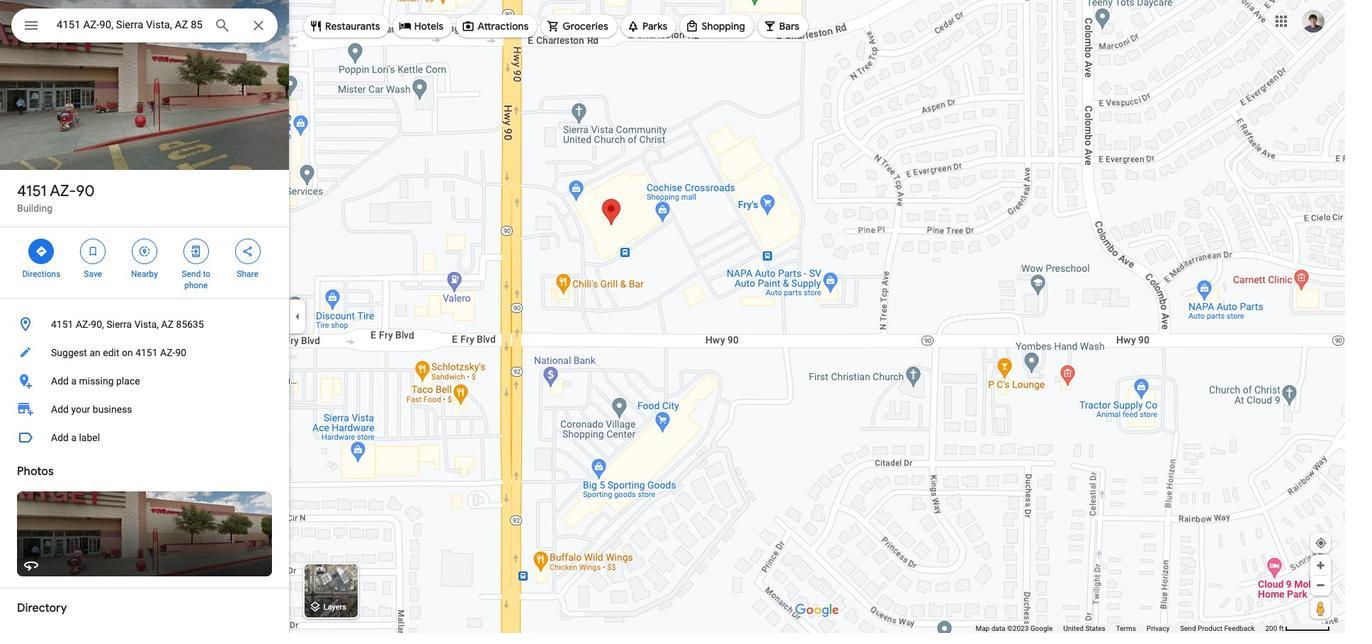 Task type: vqa. For each thing, say whether or not it's contained in the screenshot.


Task type: describe. For each thing, give the bounding box(es) containing it.
privacy
[[1147, 625, 1170, 633]]

add for add a missing place
[[51, 375, 69, 387]]

send for send product feedback
[[1180, 625, 1196, 633]]

zoom out image
[[1316, 580, 1326, 591]]

©2023
[[1007, 625, 1029, 633]]

suggest
[[51, 347, 87, 358]]

terms
[[1116, 625, 1136, 633]]


[[190, 244, 202, 259]]

add for add a label
[[51, 432, 69, 443]]

shopping
[[702, 20, 745, 33]]

add your business
[[51, 404, 132, 415]]

parks
[[642, 20, 668, 33]]

4151 az-90 main content
[[0, 0, 289, 633]]

missing
[[79, 375, 114, 387]]

90 inside suggest an edit on 4151 az-90 button
[[175, 347, 186, 358]]

85635
[[176, 319, 204, 330]]

united
[[1064, 625, 1084, 633]]

4151 AZ-90, Sierra Vista, AZ 85635 field
[[11, 9, 278, 43]]

united states
[[1064, 625, 1106, 633]]

add a label button
[[0, 424, 289, 452]]

hotels
[[414, 20, 444, 33]]

nearby
[[131, 269, 158, 279]]

4151 az-90 building
[[17, 181, 95, 214]]

4151 for 90,
[[51, 319, 73, 330]]

terms button
[[1116, 624, 1136, 633]]

united states button
[[1064, 624, 1106, 633]]

phone
[[184, 281, 208, 290]]

privacy button
[[1147, 624, 1170, 633]]

label
[[79, 432, 100, 443]]

 button
[[11, 9, 51, 45]]

add a missing place button
[[0, 367, 289, 395]]

business
[[93, 404, 132, 415]]

suggest an edit on 4151 az-90
[[51, 347, 186, 358]]


[[23, 16, 40, 35]]

states
[[1086, 625, 1106, 633]]

4151 az-90, sierra vista, az 85635 button
[[0, 310, 289, 339]]

save
[[84, 269, 102, 279]]

4151 for 90
[[17, 181, 47, 201]]

actions for 4151 az-90 region
[[0, 227, 289, 298]]

parks button
[[621, 9, 676, 43]]

az- for 90
[[50, 181, 76, 201]]

product
[[1198, 625, 1223, 633]]

show your location image
[[1315, 537, 1328, 550]]

on
[[122, 347, 133, 358]]

place
[[116, 375, 140, 387]]

attractions
[[478, 20, 529, 33]]

200
[[1266, 625, 1277, 633]]

 search field
[[11, 9, 278, 45]]

sierra
[[106, 319, 132, 330]]

groceries button
[[541, 9, 617, 43]]

an
[[90, 347, 100, 358]]

google account: nolan park  
(nolan.park@adept.ai) image
[[1302, 10, 1325, 32]]

none field inside 4151 az-90, sierra vista, az 85635 field
[[57, 16, 203, 33]]


[[87, 244, 99, 259]]



Task type: locate. For each thing, give the bounding box(es) containing it.
ft
[[1279, 625, 1284, 633]]

az- down az at the left bottom of page
[[160, 347, 175, 358]]

200 ft
[[1266, 625, 1284, 633]]

send product feedback button
[[1180, 624, 1255, 633]]

add down suggest
[[51, 375, 69, 387]]

feedback
[[1224, 625, 1255, 633]]

send to phone
[[182, 269, 210, 290]]

share
[[237, 269, 258, 279]]

edit
[[103, 347, 119, 358]]

1 a from the top
[[71, 375, 77, 387]]

90 inside the 4151 az-90 building
[[76, 181, 95, 201]]

restaurants button
[[304, 9, 389, 43]]

1 vertical spatial a
[[71, 432, 77, 443]]

add a label
[[51, 432, 100, 443]]

add for add your business
[[51, 404, 69, 415]]

0 vertical spatial a
[[71, 375, 77, 387]]

bars button
[[758, 9, 808, 43]]

a
[[71, 375, 77, 387], [71, 432, 77, 443]]

1 add from the top
[[51, 375, 69, 387]]

2 vertical spatial add
[[51, 432, 69, 443]]

3 add from the top
[[51, 432, 69, 443]]

az
[[161, 319, 174, 330]]

suggest an edit on 4151 az-90 button
[[0, 339, 289, 367]]

90 up  at top left
[[76, 181, 95, 201]]

send for send to phone
[[182, 269, 201, 279]]

2 vertical spatial 4151
[[135, 347, 158, 358]]

a left label
[[71, 432, 77, 443]]

0 vertical spatial 4151
[[17, 181, 47, 201]]

vista,
[[134, 319, 159, 330]]

send left product on the right bottom
[[1180, 625, 1196, 633]]

zoom in image
[[1316, 560, 1326, 571]]

restaurants
[[325, 20, 380, 33]]

az- for 90,
[[76, 319, 91, 330]]

az-
[[50, 181, 76, 201], [76, 319, 91, 330], [160, 347, 175, 358]]


[[241, 244, 254, 259]]

add your business link
[[0, 395, 289, 424]]

1 vertical spatial add
[[51, 404, 69, 415]]

az- inside the 4151 az-90 building
[[50, 181, 76, 201]]

hotels button
[[393, 9, 452, 43]]

a inside button
[[71, 432, 77, 443]]


[[138, 244, 151, 259]]

add left label
[[51, 432, 69, 443]]

directory
[[17, 601, 67, 616]]

add inside add your business link
[[51, 404, 69, 415]]

send product feedback
[[1180, 625, 1255, 633]]

data
[[992, 625, 1006, 633]]

footer containing map data ©2023 google
[[976, 624, 1266, 633]]

add inside add a missing place button
[[51, 375, 69, 387]]

4151 right the on
[[135, 347, 158, 358]]

2 horizontal spatial 4151
[[135, 347, 158, 358]]

1 vertical spatial 90
[[175, 347, 186, 358]]

add inside add a label button
[[51, 432, 69, 443]]

1 vertical spatial az-
[[76, 319, 91, 330]]

add a missing place
[[51, 375, 140, 387]]

a inside button
[[71, 375, 77, 387]]

0 horizontal spatial 90
[[76, 181, 95, 201]]

90,
[[91, 319, 104, 330]]

your
[[71, 404, 90, 415]]

send
[[182, 269, 201, 279], [1180, 625, 1196, 633]]

send inside button
[[1180, 625, 1196, 633]]

to
[[203, 269, 210, 279]]

0 vertical spatial az-
[[50, 181, 76, 201]]

map
[[976, 625, 990, 633]]

attractions button
[[456, 9, 537, 43]]

layers
[[324, 603, 346, 612]]

1 vertical spatial send
[[1180, 625, 1196, 633]]

0 vertical spatial send
[[182, 269, 201, 279]]

0 horizontal spatial 4151
[[17, 181, 47, 201]]

add left the your on the bottom of the page
[[51, 404, 69, 415]]

90 down 85635
[[175, 347, 186, 358]]


[[35, 244, 48, 259]]

1 horizontal spatial 90
[[175, 347, 186, 358]]

directions
[[22, 269, 60, 279]]

4151 az-90, sierra vista, az 85635
[[51, 319, 204, 330]]

0 vertical spatial add
[[51, 375, 69, 387]]

a for missing
[[71, 375, 77, 387]]

send up phone
[[182, 269, 201, 279]]

az- up building
[[50, 181, 76, 201]]

photos
[[17, 465, 54, 479]]

bars
[[779, 20, 800, 33]]

building
[[17, 203, 53, 214]]

None field
[[57, 16, 203, 33]]

shopping button
[[680, 9, 754, 43]]

footer
[[976, 624, 1266, 633]]

4151
[[17, 181, 47, 201], [51, 319, 73, 330], [135, 347, 158, 358]]

2 vertical spatial az-
[[160, 347, 175, 358]]

0 vertical spatial 90
[[76, 181, 95, 201]]

1 horizontal spatial send
[[1180, 625, 1196, 633]]

groceries
[[563, 20, 608, 33]]

send inside send to phone
[[182, 269, 201, 279]]

a left missing
[[71, 375, 77, 387]]

200 ft button
[[1266, 625, 1330, 633]]

collapse side panel image
[[290, 309, 305, 324]]

a for label
[[71, 432, 77, 443]]

google maps element
[[0, 0, 1345, 633]]

show street view coverage image
[[1311, 598, 1331, 619]]

1 horizontal spatial 4151
[[51, 319, 73, 330]]

footer inside google maps element
[[976, 624, 1266, 633]]

2 a from the top
[[71, 432, 77, 443]]

2 add from the top
[[51, 404, 69, 415]]

4151 inside the 4151 az-90 building
[[17, 181, 47, 201]]

az- up an
[[76, 319, 91, 330]]

google
[[1031, 625, 1053, 633]]

map data ©2023 google
[[976, 625, 1053, 633]]

90
[[76, 181, 95, 201], [175, 347, 186, 358]]

4151 up suggest
[[51, 319, 73, 330]]

0 horizontal spatial send
[[182, 269, 201, 279]]

4151 up building
[[17, 181, 47, 201]]

1 vertical spatial 4151
[[51, 319, 73, 330]]

add
[[51, 375, 69, 387], [51, 404, 69, 415], [51, 432, 69, 443]]



